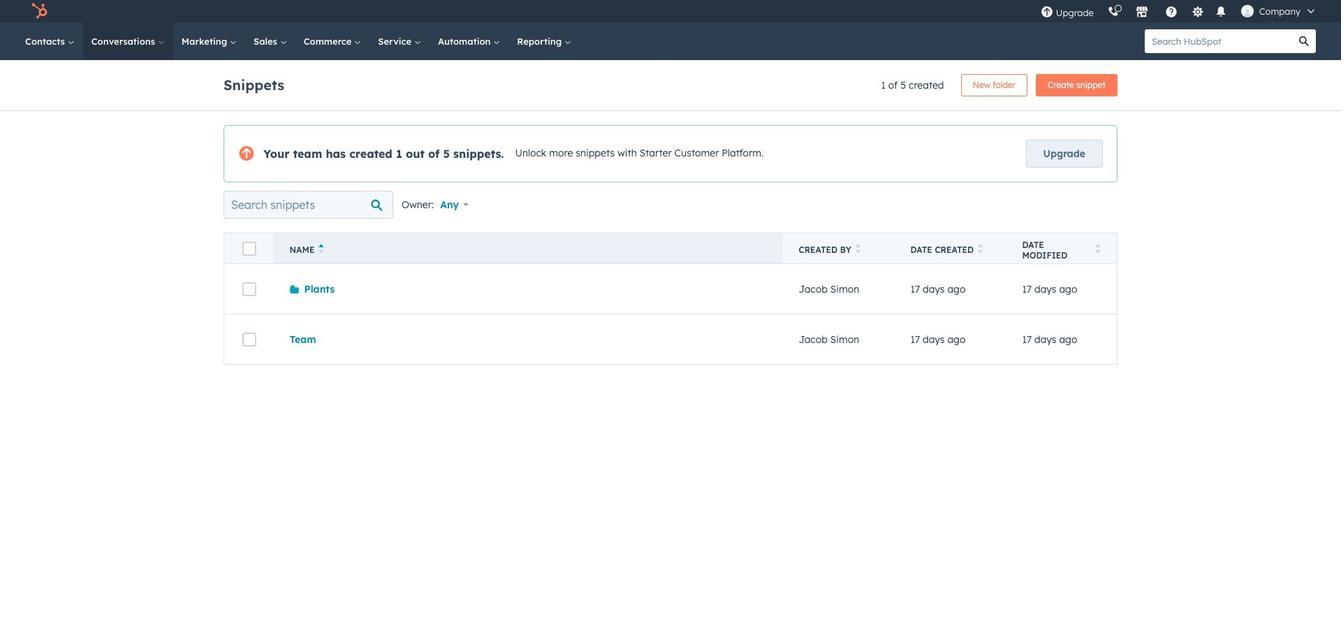 Task type: locate. For each thing, give the bounding box(es) containing it.
1 press to sort. image from the left
[[856, 244, 861, 254]]

2 horizontal spatial press to sort. image
[[1095, 244, 1100, 254]]

press to sort. image
[[856, 244, 861, 254], [978, 244, 983, 254], [1095, 244, 1100, 254]]

2 press to sort. element from the left
[[978, 244, 983, 256]]

1 horizontal spatial press to sort. image
[[978, 244, 983, 254]]

menu
[[1034, 0, 1325, 22]]

marketplaces image
[[1136, 6, 1149, 19]]

1 horizontal spatial press to sort. element
[[978, 244, 983, 256]]

ascending sort. press to sort descending. element
[[319, 244, 324, 256]]

3 press to sort. image from the left
[[1095, 244, 1100, 254]]

press to sort. element
[[856, 244, 861, 256], [978, 244, 983, 256], [1095, 244, 1100, 256]]

banner
[[224, 70, 1118, 96]]

2 press to sort. image from the left
[[978, 244, 983, 254]]

0 horizontal spatial press to sort. element
[[856, 244, 861, 256]]

Search search field
[[224, 191, 393, 219]]

jacob simon image
[[1241, 5, 1254, 17]]

Search HubSpot search field
[[1145, 29, 1293, 53]]

0 horizontal spatial press to sort. image
[[856, 244, 861, 254]]

2 horizontal spatial press to sort. element
[[1095, 244, 1100, 256]]



Task type: describe. For each thing, give the bounding box(es) containing it.
press to sort. image for first the press to sort. element from the right
[[1095, 244, 1100, 254]]

1 press to sort. element from the left
[[856, 244, 861, 256]]

press to sort. image for 3rd the press to sort. element from right
[[856, 244, 861, 254]]

3 press to sort. element from the left
[[1095, 244, 1100, 256]]

press to sort. image for second the press to sort. element from right
[[978, 244, 983, 254]]

ascending sort. press to sort descending. image
[[319, 244, 324, 254]]



Task type: vqa. For each thing, say whether or not it's contained in the screenshot.
second press to sort. 'image'
yes



